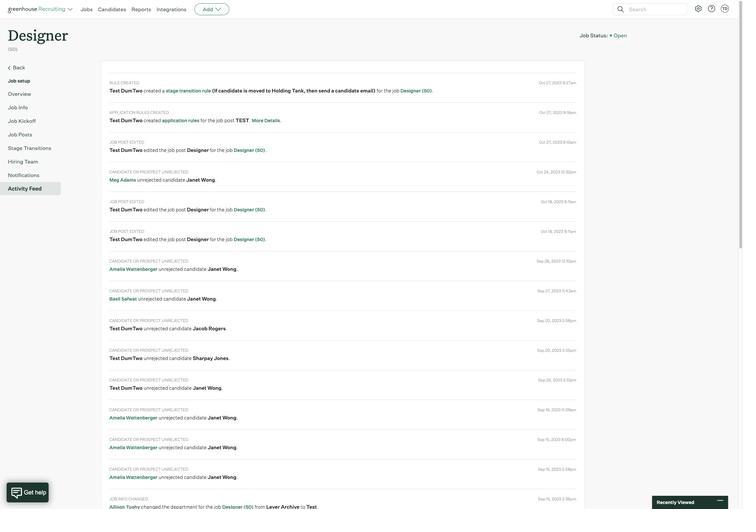 Task type: locate. For each thing, give the bounding box(es) containing it.
5 unrejected from the top
[[162, 348, 188, 353]]

wattenberger inside "sep 19, 2023 11:09am amelia wattenberger unrejected candidate janet wong ."
[[126, 416, 158, 421]]

2023 inside the sep 20, 2023 2:51pm test dumtwo unrejected candidate janet wong .
[[553, 378, 563, 383]]

designer (50)
[[8, 25, 68, 52]]

sep left 19,
[[538, 408, 545, 413]]

dumtwo
[[121, 88, 143, 94], [121, 118, 143, 124], [121, 147, 143, 154], [121, 207, 143, 213], [121, 237, 143, 243], [121, 326, 143, 332], [121, 356, 143, 362], [121, 386, 143, 392]]

9:11am
[[565, 199, 577, 204], [565, 229, 577, 234]]

janet inside the sep 15, 2023 6:00pm amelia wattenberger unrejected candidate janet wong .
[[208, 445, 222, 451]]

2023 up "12:10pm"
[[554, 229, 564, 234]]

1 unrejected from the top
[[162, 170, 188, 175]]

0 vertical spatial oct 18, 2023 9:11am test dumtwo edited the job post designer for the job designer (50) .
[[109, 199, 577, 213]]

0 vertical spatial edited
[[130, 140, 144, 145]]

15, inside the sep 15, 2023 6:00pm amelia wattenberger unrejected candidate janet wong .
[[546, 438, 551, 443]]

job left info
[[8, 104, 17, 111]]

oct left 9:10am
[[540, 140, 546, 145]]

1 vertical spatial created
[[150, 110, 169, 115]]

amelia inside "sep 19, 2023 11:09am amelia wattenberger unrejected candidate janet wong ."
[[109, 416, 125, 421]]

2 created from the top
[[144, 118, 161, 124]]

sep inside "sep 19, 2023 11:09am amelia wattenberger unrejected candidate janet wong ."
[[538, 408, 545, 413]]

candidate for oct 24, 2023 12:32pm meg adams unrejected candidate janet wong .
[[109, 170, 132, 175]]

2023 left the 2:55pm
[[552, 348, 562, 353]]

candidate or prospect unrejected for sep 15, 2023 5:58pm amelia wattenberger unrejected candidate janet wong .
[[109, 467, 188, 472]]

unrejected for sep 28, 2023 12:10pm amelia wattenberger unrejected candidate janet wong .
[[159, 266, 183, 273]]

20, inside the sep 20, 2023 2:51pm test dumtwo unrejected candidate janet wong .
[[547, 378, 552, 383]]

7 candidate from the top
[[109, 408, 132, 413]]

created right rule
[[121, 80, 139, 85]]

amelia inside sep 15, 2023 5:58pm amelia wattenberger unrejected candidate janet wong .
[[109, 475, 125, 481]]

designer inside oct 27, 2023 9:27am test dumtwo created a stage transition rule (if candidate is moved to holding tank, then send a candidate email) for the job designer (50) .
[[401, 88, 421, 94]]

or for sep 20, 2023 2:56pm test dumtwo unrejected candidate jacob rogers .
[[133, 319, 139, 324]]

job post edited
[[109, 140, 144, 145], [109, 199, 144, 204], [109, 229, 144, 234]]

9 candidate from the top
[[109, 467, 132, 472]]

wattenberger for sep 15, 2023 6:00pm amelia wattenberger unrejected candidate janet wong .
[[126, 445, 158, 451]]

. inside 'sep 28, 2023 12:10pm amelia wattenberger unrejected candidate janet wong .'
[[237, 266, 238, 273]]

2 candidate from the top
[[109, 259, 132, 264]]

wong inside "sep 19, 2023 11:09am amelia wattenberger unrejected candidate janet wong ."
[[223, 415, 237, 422]]

15, inside sep 15, 2023 5:58pm amelia wattenberger unrejected candidate janet wong .
[[546, 467, 551, 472]]

8 candidate from the top
[[109, 438, 132, 443]]

candidate or prospect unrejected for sep 28, 2023 12:10pm amelia wattenberger unrejected candidate janet wong .
[[109, 259, 188, 264]]

unrejected for sep 19, 2023 11:09am amelia wattenberger unrejected candidate janet wong .
[[159, 415, 183, 422]]

sep left the 2:55pm
[[538, 348, 545, 353]]

viewed
[[678, 500, 695, 506]]

test
[[109, 88, 120, 94], [109, 118, 120, 124], [109, 147, 120, 154], [109, 207, 120, 213], [109, 237, 120, 243], [109, 326, 120, 332], [109, 356, 120, 362], [109, 386, 120, 392]]

unrejected inside "sep 19, 2023 11:09am amelia wattenberger unrejected candidate janet wong ."
[[159, 415, 183, 422]]

1 horizontal spatial created
[[150, 110, 169, 115]]

0 vertical spatial post
[[118, 140, 129, 145]]

unrejected inside the sep 20, 2023 2:51pm test dumtwo unrejected candidate janet wong .
[[144, 386, 168, 392]]

20, inside the sep 20, 2023 2:55pm test dumtwo unrejected candidate sharpay jones .
[[546, 348, 551, 353]]

2023 left 9:10am
[[553, 140, 562, 145]]

wong
[[201, 177, 215, 183], [223, 266, 237, 273], [202, 296, 216, 303], [208, 386, 222, 392], [223, 415, 237, 422], [223, 445, 237, 451], [223, 475, 237, 481]]

edited
[[144, 147, 158, 154], [144, 207, 158, 213], [144, 237, 158, 243]]

oct 24, 2023 12:32pm meg adams unrejected candidate janet wong .
[[109, 170, 577, 183]]

2023 down 12:32pm
[[554, 199, 564, 204]]

0 vertical spatial 20,
[[545, 319, 551, 324]]

18, down 24,
[[548, 199, 553, 204]]

0 vertical spatial 15,
[[546, 438, 551, 443]]

6 candidate from the top
[[109, 378, 132, 383]]

or for sep 27, 2023 11:43am basil safwat unrejected candidate janet wong .
[[133, 289, 139, 294]]

dumtwo inside the sep 20, 2023 2:51pm test dumtwo unrejected candidate janet wong .
[[121, 386, 143, 392]]

.
[[432, 88, 434, 94], [249, 118, 251, 124], [280, 118, 282, 124], [265, 147, 267, 154], [215, 177, 217, 183], [265, 207, 267, 213], [265, 237, 267, 243], [237, 266, 238, 273], [216, 296, 217, 303], [226, 326, 227, 332], [229, 356, 230, 362], [222, 386, 223, 392], [237, 415, 238, 422], [237, 445, 238, 451], [237, 475, 238, 481]]

9:10am
[[563, 140, 577, 145]]

27, inside oct 27, 2023 9:27am test dumtwo created a stage transition rule (if candidate is moved to holding tank, then send a candidate email) for the job designer (50) .
[[546, 80, 552, 85]]

7 test from the top
[[109, 356, 120, 362]]

1 amelia from the top
[[109, 267, 125, 272]]

recently
[[657, 500, 677, 506]]

created right rules
[[150, 110, 169, 115]]

2023 inside oct 27, 2023 9:27am test dumtwo created a stage transition rule (if candidate is moved to holding tank, then send a candidate email) for the job designer (50) .
[[553, 80, 562, 85]]

1 post from the top
[[118, 140, 129, 145]]

created
[[144, 88, 161, 94], [144, 118, 161, 124]]

created inside oct 27, 2023 9:27am test dumtwo created a stage transition rule (if candidate is moved to holding tank, then send a candidate email) for the job designer (50) .
[[144, 88, 161, 94]]

job inside oct 27, 2023 9:27am test dumtwo created a stage transition rule (if candidate is moved to holding tank, then send a candidate email) for the job designer (50) .
[[393, 88, 400, 94]]

0 vertical spatial created
[[121, 80, 139, 85]]

. inside the sep 15, 2023 6:00pm amelia wattenberger unrejected candidate janet wong .
[[237, 445, 238, 451]]

6 prospect from the top
[[140, 378, 161, 383]]

27, inside oct 27, 2023 9:10am test dumtwo edited the job post designer for the job designer (50) .
[[547, 140, 552, 145]]

11:09am
[[562, 408, 577, 413]]

amelia wattenberger link
[[109, 267, 158, 272], [109, 416, 158, 421], [109, 445, 158, 451], [109, 475, 158, 481]]

sep for sep 15, 2023 5:58pm amelia wattenberger unrejected candidate janet wong .
[[538, 467, 545, 472]]

candidate
[[109, 170, 132, 175], [109, 259, 132, 264], [109, 289, 132, 294], [109, 319, 132, 324], [109, 348, 132, 353], [109, 378, 132, 383], [109, 408, 132, 413], [109, 438, 132, 443], [109, 467, 132, 472]]

8 prospect from the top
[[140, 438, 161, 443]]

. inside the sep 20, 2023 2:55pm test dumtwo unrejected candidate sharpay jones .
[[229, 356, 230, 362]]

wattenberger
[[126, 267, 158, 272], [126, 416, 158, 421], [126, 445, 158, 451], [126, 475, 158, 481]]

20,
[[545, 319, 551, 324], [546, 348, 551, 353], [547, 378, 552, 383]]

sep left 28, in the right bottom of the page
[[537, 259, 544, 264]]

2023 inside the sep 15, 2023 6:00pm amelia wattenberger unrejected candidate janet wong .
[[552, 438, 561, 443]]

. inside sep 15, 2023 5:58pm amelia wattenberger unrejected candidate janet wong .
[[237, 475, 238, 481]]

8 dumtwo from the top
[[121, 386, 143, 392]]

27, left 9:18am
[[547, 110, 552, 115]]

15, left the 6:00pm
[[546, 438, 551, 443]]

janet inside sep 27, 2023 11:43am basil safwat unrejected candidate janet wong .
[[187, 296, 201, 303]]

reports
[[132, 6, 151, 13]]

5 prospect from the top
[[140, 348, 161, 353]]

1 horizontal spatial a
[[332, 88, 334, 94]]

send
[[319, 88, 330, 94]]

5 or from the top
[[133, 348, 139, 353]]

1 or from the top
[[133, 170, 139, 175]]

1 created from the top
[[144, 88, 161, 94]]

unrejected for sep 20, 2023 2:56pm test dumtwo unrejected candidate jacob rogers .
[[162, 319, 188, 324]]

meg
[[109, 177, 119, 183]]

sep 28, 2023 12:10pm amelia wattenberger unrejected candidate janet wong .
[[109, 259, 577, 273]]

2023 right 28, in the right bottom of the page
[[552, 259, 561, 264]]

7 unrejected from the top
[[162, 408, 188, 413]]

job left posts
[[8, 131, 17, 138]]

2023 left 11:43am
[[552, 289, 561, 294]]

sep 15, 2023 5:58pm amelia wattenberger unrejected candidate janet wong .
[[109, 467, 577, 481]]

2 unrejected from the top
[[162, 259, 188, 264]]

candidate for sep 20, 2023 2:56pm test dumtwo unrejected candidate jacob rogers .
[[169, 326, 192, 332]]

job
[[109, 140, 117, 145], [109, 199, 117, 204], [109, 229, 117, 234], [109, 497, 117, 502]]

sep inside the sep 15, 2023 6:00pm amelia wattenberger unrejected candidate janet wong .
[[538, 438, 545, 443]]

unrejected for sep 27, 2023 11:43am basil safwat unrejected candidate janet wong .
[[162, 289, 188, 294]]

2 candidate or prospect unrejected from the top
[[109, 259, 188, 264]]

9 or from the top
[[133, 467, 139, 472]]

5 candidate or prospect unrejected from the top
[[109, 348, 188, 353]]

candidate or prospect unrejected for sep 27, 2023 11:43am basil safwat unrejected candidate janet wong .
[[109, 289, 188, 294]]

7 or from the top
[[133, 408, 139, 413]]

dumtwo inside oct 27, 2023 9:27am test dumtwo created a stage transition rule (if candidate is moved to holding tank, then send a candidate email) for the job designer (50) .
[[121, 88, 143, 94]]

email)
[[360, 88, 376, 94]]

candidate for sep 20, 2023 2:51pm test dumtwo unrejected candidate janet wong .
[[109, 378, 132, 383]]

18, up 28, in the right bottom of the page
[[548, 229, 553, 234]]

oct left 24,
[[537, 170, 543, 175]]

3 wattenberger from the top
[[126, 445, 158, 451]]

2 test from the top
[[109, 118, 120, 124]]

oct 18, 2023 9:11am test dumtwo edited the job post designer for the job designer (50) . down oct 24, 2023 12:32pm meg adams unrejected candidate janet wong .
[[109, 199, 577, 213]]

stage transitions
[[8, 145, 51, 151]]

20, for jacob rogers
[[545, 319, 551, 324]]

job kickoff link
[[8, 117, 58, 125]]

unrejected for sep 15, 2023 5:58pm amelia wattenberger unrejected candidate janet wong .
[[162, 467, 188, 472]]

job left kickoff
[[8, 118, 17, 124]]

4 candidate from the top
[[109, 319, 132, 324]]

job
[[393, 88, 400, 94], [216, 118, 223, 124], [168, 147, 175, 154], [226, 147, 233, 154], [168, 207, 175, 213], [226, 207, 233, 213], [168, 237, 175, 243], [226, 237, 233, 243]]

candidate for sep 27, 2023 11:43am basil safwat unrejected candidate janet wong .
[[109, 289, 132, 294]]

sep left 5:58pm
[[538, 467, 545, 472]]

candidate for sep 15, 2023 6:00pm amelia wattenberger unrejected candidate janet wong .
[[184, 445, 207, 451]]

test
[[236, 118, 249, 124]]

wong inside 'sep 28, 2023 12:10pm amelia wattenberger unrejected candidate janet wong .'
[[223, 266, 237, 273]]

prospect for sep 20, 2023 2:56pm test dumtwo unrejected candidate jacob rogers .
[[140, 319, 161, 324]]

1 job from the top
[[109, 140, 117, 145]]

15, left 2:36pm in the right bottom of the page
[[547, 497, 551, 502]]

9:11am down 12:32pm
[[565, 199, 577, 204]]

9 candidate or prospect unrejected from the top
[[109, 467, 188, 472]]

edited inside oct 27, 2023 9:10am test dumtwo edited the job post designer for the job designer (50) .
[[144, 147, 158, 154]]

3 amelia wattenberger link from the top
[[109, 445, 158, 451]]

candidate or prospect unrejected for sep 15, 2023 6:00pm amelia wattenberger unrejected candidate janet wong .
[[109, 438, 188, 443]]

3 unrejected from the top
[[162, 289, 188, 294]]

oct left 9:27am
[[539, 80, 546, 85]]

3 test from the top
[[109, 147, 120, 154]]

1 vertical spatial 18,
[[548, 229, 553, 234]]

2 wattenberger from the top
[[126, 416, 158, 421]]

5:58pm
[[562, 467, 577, 472]]

created for a
[[144, 88, 161, 94]]

2 amelia from the top
[[109, 416, 125, 421]]

oct inside oct 27, 2023 9:10am test dumtwo edited the job post designer for the job designer (50) .
[[540, 140, 546, 145]]

or for oct 24, 2023 12:32pm meg adams unrejected candidate janet wong .
[[133, 170, 139, 175]]

4 test from the top
[[109, 207, 120, 213]]

sep inside sep 27, 2023 11:43am basil safwat unrejected candidate janet wong .
[[538, 289, 545, 294]]

designer link
[[8, 19, 68, 46]]

candidate inside the sep 20, 2023 2:55pm test dumtwo unrejected candidate sharpay jones .
[[169, 356, 192, 362]]

3 prospect from the top
[[140, 289, 161, 294]]

or for sep 20, 2023 2:55pm test dumtwo unrejected candidate sharpay jones .
[[133, 348, 139, 353]]

9:27am
[[563, 80, 577, 85]]

dumtwo inside the sep 20, 2023 2:55pm test dumtwo unrejected candidate sharpay jones .
[[121, 356, 143, 362]]

1 vertical spatial 20,
[[546, 348, 551, 353]]

1 vertical spatial created
[[144, 118, 161, 124]]

6 unrejected from the top
[[162, 378, 188, 383]]

wattenberger for sep 19, 2023 11:09am amelia wattenberger unrejected candidate janet wong .
[[126, 416, 158, 421]]

the inside oct 27, 2023 9:27am test dumtwo created a stage transition rule (if candidate is moved to holding tank, then send a candidate email) for the job designer (50) .
[[384, 88, 391, 94]]

15, left 5:58pm
[[546, 467, 551, 472]]

5 candidate from the top
[[109, 348, 132, 353]]

application rules created
[[109, 110, 169, 115]]

2 vertical spatial 20,
[[547, 378, 552, 383]]

3 or from the top
[[133, 289, 139, 294]]

2023 right 24,
[[551, 170, 561, 175]]

janet
[[186, 177, 200, 183], [208, 266, 222, 273], [187, 296, 201, 303], [193, 386, 207, 392], [208, 415, 222, 422], [208, 445, 222, 451], [208, 475, 222, 481]]

1 a from the left
[[162, 88, 165, 94]]

created down rules
[[144, 118, 161, 124]]

. inside sep 27, 2023 11:43am basil safwat unrejected candidate janet wong .
[[216, 296, 217, 303]]

2023 left the 6:00pm
[[552, 438, 561, 443]]

4 or from the top
[[133, 319, 139, 324]]

janet inside sep 15, 2023 5:58pm amelia wattenberger unrejected candidate janet wong .
[[208, 475, 222, 481]]

janet inside 'sep 28, 2023 12:10pm amelia wattenberger unrejected candidate janet wong .'
[[208, 266, 222, 273]]

2 vertical spatial job post edited
[[109, 229, 144, 234]]

0 vertical spatial job post edited
[[109, 140, 144, 145]]

1 amelia wattenberger link from the top
[[109, 267, 158, 272]]

28,
[[545, 259, 551, 264]]

designer
[[8, 25, 68, 45], [401, 88, 421, 94], [187, 147, 209, 154], [234, 148, 254, 153], [187, 207, 209, 213], [234, 207, 254, 213], [187, 237, 209, 243], [234, 237, 254, 243]]

(50) inside oct 27, 2023 9:10am test dumtwo edited the job post designer for the job designer (50) .
[[255, 148, 265, 153]]

candidate inside sep 27, 2023 11:43am basil safwat unrejected candidate janet wong .
[[164, 296, 186, 303]]

1 vertical spatial post
[[118, 199, 129, 204]]

2 vertical spatial edited
[[144, 237, 158, 243]]

candidate inside 'sep 28, 2023 12:10pm amelia wattenberger unrejected candidate janet wong .'
[[184, 266, 207, 273]]

sep left the 2:51pm
[[539, 378, 546, 383]]

wong for sep 28, 2023 12:10pm amelia wattenberger unrejected candidate janet wong .
[[223, 266, 237, 273]]

3 job post edited from the top
[[109, 229, 144, 234]]

sep
[[537, 259, 544, 264], [538, 289, 545, 294], [537, 319, 545, 324], [538, 348, 545, 353], [539, 378, 546, 383], [538, 408, 545, 413], [538, 438, 545, 443], [538, 467, 545, 472], [538, 497, 546, 502]]

wong inside the sep 20, 2023 2:51pm test dumtwo unrejected candidate janet wong .
[[208, 386, 222, 392]]

4 amelia from the top
[[109, 475, 125, 481]]

2023 right 19,
[[552, 408, 561, 413]]

0 horizontal spatial created
[[121, 80, 139, 85]]

27, left 11:43am
[[546, 289, 551, 294]]

1 candidate from the top
[[109, 170, 132, 175]]

wong for sep 27, 2023 11:43am basil safwat unrejected candidate janet wong .
[[202, 296, 216, 303]]

wong inside the sep 15, 2023 6:00pm amelia wattenberger unrejected candidate janet wong .
[[223, 445, 237, 451]]

7 candidate or prospect unrejected from the top
[[109, 408, 188, 413]]

2 amelia wattenberger link from the top
[[109, 416, 158, 421]]

prospect for sep 28, 2023 12:10pm amelia wattenberger unrejected candidate janet wong .
[[140, 259, 161, 264]]

add button
[[195, 3, 229, 15]]

20, left the 2:55pm
[[546, 348, 551, 353]]

application rules link
[[162, 118, 200, 123]]

2 vertical spatial 15,
[[547, 497, 551, 502]]

hiring
[[8, 158, 23, 165]]

6 test from the top
[[109, 326, 120, 332]]

candidate for sep 15, 2023 5:58pm amelia wattenberger unrejected candidate janet wong .
[[184, 475, 207, 481]]

amelia for sep 28, 2023 12:10pm amelia wattenberger unrejected candidate janet wong .
[[109, 267, 125, 272]]

1 edited from the top
[[130, 140, 144, 145]]

20, inside sep 20, 2023 2:56pm test dumtwo unrejected candidate jacob rogers .
[[545, 319, 551, 324]]

stage transition rule link
[[166, 88, 211, 94]]

7 prospect from the top
[[140, 408, 161, 413]]

27, for holding
[[546, 80, 552, 85]]

candidate inside the sep 20, 2023 2:51pm test dumtwo unrejected candidate janet wong .
[[169, 386, 192, 392]]

2 a from the left
[[332, 88, 334, 94]]

2023 inside oct 27, 2023 9:10am test dumtwo edited the job post designer for the job designer (50) .
[[553, 140, 562, 145]]

9 unrejected from the top
[[162, 467, 188, 472]]

2023 left the 2:51pm
[[553, 378, 563, 383]]

0 vertical spatial 18,
[[548, 199, 553, 204]]

1 test from the top
[[109, 88, 120, 94]]

sep left the 6:00pm
[[538, 438, 545, 443]]

unrejected inside sep 15, 2023 5:58pm amelia wattenberger unrejected candidate janet wong .
[[159, 475, 183, 481]]

3 dumtwo from the top
[[121, 147, 143, 154]]

application
[[109, 110, 136, 115]]

info
[[18, 104, 28, 111]]

configure image
[[695, 5, 703, 13]]

sep inside the sep 20, 2023 2:51pm test dumtwo unrejected candidate janet wong .
[[539, 378, 546, 383]]

3 job from the top
[[109, 229, 117, 234]]

1 vertical spatial edited
[[144, 207, 158, 213]]

4 candidate or prospect unrejected from the top
[[109, 319, 188, 324]]

prospect for sep 20, 2023 2:55pm test dumtwo unrejected candidate sharpay jones .
[[140, 348, 161, 353]]

amelia inside the sep 15, 2023 6:00pm amelia wattenberger unrejected candidate janet wong .
[[109, 445, 125, 451]]

6 dumtwo from the top
[[121, 326, 143, 332]]

1 candidate or prospect unrejected from the top
[[109, 170, 188, 175]]

oct left 9:18am
[[540, 110, 546, 115]]

1 dumtwo from the top
[[121, 88, 143, 94]]

unrejected inside oct 24, 2023 12:32pm meg adams unrejected candidate janet wong .
[[137, 177, 162, 183]]

oct 18, 2023 9:11am test dumtwo edited the job post designer for the job designer (50) . up 'sep 28, 2023 12:10pm amelia wattenberger unrejected candidate janet wong .'
[[109, 229, 577, 243]]

unrejected for oct 24, 2023 12:32pm meg adams unrejected candidate janet wong .
[[137, 177, 162, 183]]

wong inside sep 27, 2023 11:43am basil safwat unrejected candidate janet wong .
[[202, 296, 216, 303]]

27, left 9:27am
[[546, 80, 552, 85]]

4 unrejected from the top
[[162, 319, 188, 324]]

2023 inside sep 20, 2023 2:56pm test dumtwo unrejected candidate jacob rogers .
[[552, 319, 562, 324]]

moved
[[249, 88, 265, 94]]

test inside oct 27, 2023 9:27am test dumtwo created a stage transition rule (if candidate is moved to holding tank, then send a candidate email) for the job designer (50) .
[[109, 88, 120, 94]]

prospect for sep 15, 2023 6:00pm amelia wattenberger unrejected candidate janet wong .
[[140, 438, 161, 443]]

created for application
[[144, 118, 161, 124]]

2023 left 5:58pm
[[552, 467, 561, 472]]

2 or from the top
[[133, 259, 139, 264]]

unrejected
[[162, 170, 188, 175], [162, 259, 188, 264], [162, 289, 188, 294], [162, 319, 188, 324], [162, 348, 188, 353], [162, 378, 188, 383], [162, 408, 188, 413], [162, 438, 188, 443], [162, 467, 188, 472]]

test inside oct 27, 2023 9:10am test dumtwo edited the job post designer for the job designer (50) .
[[109, 147, 120, 154]]

a left stage
[[162, 88, 165, 94]]

0 horizontal spatial a
[[162, 88, 165, 94]]

7 dumtwo from the top
[[121, 356, 143, 362]]

2 prospect from the top
[[140, 259, 161, 264]]

prospect for sep 19, 2023 11:09am amelia wattenberger unrejected candidate janet wong .
[[140, 408, 161, 413]]

15, for sep 15, 2023 5:58pm amelia wattenberger unrejected candidate janet wong .
[[546, 467, 551, 472]]

4 wattenberger from the top
[[126, 475, 158, 481]]

8 test from the top
[[109, 386, 120, 392]]

rogers
[[209, 326, 226, 332]]

sep inside 'sep 28, 2023 12:10pm amelia wattenberger unrejected candidate janet wong .'
[[537, 259, 544, 264]]

candidate inside oct 24, 2023 12:32pm meg adams unrejected candidate janet wong .
[[163, 177, 185, 183]]

2 vertical spatial post
[[118, 229, 129, 234]]

a right send
[[332, 88, 334, 94]]

unrejected for sep 15, 2023 5:58pm amelia wattenberger unrejected candidate janet wong .
[[159, 475, 183, 481]]

unrejected for sep 15, 2023 6:00pm amelia wattenberger unrejected candidate janet wong .
[[159, 445, 183, 451]]

sep 20, 2023 2:51pm test dumtwo unrejected candidate janet wong .
[[109, 378, 577, 392]]

2023 inside 'sep 28, 2023 12:10pm amelia wattenberger unrejected candidate janet wong .'
[[552, 259, 561, 264]]

janet inside oct 24, 2023 12:32pm meg adams unrejected candidate janet wong .
[[186, 177, 200, 183]]

jobs link
[[81, 6, 93, 13]]

tank,
[[292, 88, 306, 94]]

0 vertical spatial created
[[144, 88, 161, 94]]

3 amelia from the top
[[109, 445, 125, 451]]

candidate for sep 28, 2023 12:10pm amelia wattenberger unrejected candidate janet wong .
[[184, 266, 207, 273]]

for inside oct 27, 2023 9:10am test dumtwo edited the job post designer for the job designer (50) .
[[210, 147, 216, 154]]

job for job status:
[[580, 32, 589, 39]]

or for sep 19, 2023 11:09am amelia wattenberger unrejected candidate janet wong .
[[133, 408, 139, 413]]

3 candidate or prospect unrejected from the top
[[109, 289, 188, 294]]

janet for oct 24, 2023 12:32pm meg adams unrejected candidate janet wong .
[[186, 177, 200, 183]]

amelia wattenberger link for sep 19, 2023 11:09am amelia wattenberger unrejected candidate janet wong .
[[109, 416, 158, 421]]

8 or from the top
[[133, 438, 139, 443]]

job left status:
[[580, 32, 589, 39]]

20, for janet wong
[[547, 378, 552, 383]]

8 candidate or prospect unrejected from the top
[[109, 438, 188, 443]]

wattenberger inside the sep 15, 2023 6:00pm amelia wattenberger unrejected candidate janet wong .
[[126, 445, 158, 451]]

9:11am up "12:10pm"
[[565, 229, 577, 234]]

janet for sep 15, 2023 5:58pm amelia wattenberger unrejected candidate janet wong .
[[208, 475, 222, 481]]

15,
[[546, 438, 551, 443], [546, 467, 551, 472], [547, 497, 551, 502]]

9 prospect from the top
[[140, 467, 161, 472]]

sep left 11:43am
[[538, 289, 545, 294]]

wong inside sep 15, 2023 5:58pm amelia wattenberger unrejected candidate janet wong .
[[223, 475, 237, 481]]

2023 left 2:56pm
[[552, 319, 562, 324]]

27,
[[546, 80, 552, 85], [547, 110, 552, 115], [547, 140, 552, 145], [546, 289, 551, 294]]

unrejected inside 'sep 28, 2023 12:10pm amelia wattenberger unrejected candidate janet wong .'
[[159, 266, 183, 273]]

(50) inside oct 27, 2023 9:27am test dumtwo created a stage transition rule (if candidate is moved to holding tank, then send a candidate email) for the job designer (50) .
[[422, 88, 432, 94]]

sep inside sep 15, 2023 5:58pm amelia wattenberger unrejected candidate janet wong .
[[538, 467, 545, 472]]

job
[[580, 32, 589, 39], [8, 78, 16, 84], [8, 104, 17, 111], [8, 118, 17, 124], [8, 131, 17, 138]]

1 vertical spatial 15,
[[546, 467, 551, 472]]

or
[[133, 170, 139, 175], [133, 259, 139, 264], [133, 289, 139, 294], [133, 319, 139, 324], [133, 348, 139, 353], [133, 378, 139, 383], [133, 408, 139, 413], [133, 438, 139, 443], [133, 467, 139, 472]]

wong for sep 15, 2023 6:00pm amelia wattenberger unrejected candidate janet wong .
[[223, 445, 237, 451]]

unrejected inside sep 20, 2023 2:56pm test dumtwo unrejected candidate jacob rogers .
[[144, 326, 168, 332]]

8 unrejected from the top
[[162, 438, 188, 443]]

post
[[225, 118, 235, 124], [176, 147, 186, 154], [176, 207, 186, 213], [176, 237, 186, 243]]

2:51pm
[[564, 378, 577, 383]]

2023 inside "sep 19, 2023 11:09am amelia wattenberger unrejected candidate janet wong ."
[[552, 408, 561, 413]]

candidate inside "sep 19, 2023 11:09am amelia wattenberger unrejected candidate janet wong ."
[[184, 415, 207, 422]]

unrejected for sep 19, 2023 11:09am amelia wattenberger unrejected candidate janet wong .
[[162, 408, 188, 413]]

dumtwo inside oct 27, 2023 9:18am test dumtwo created application rules for the job post test . more details .
[[121, 118, 143, 124]]

1 oct 18, 2023 9:11am test dumtwo edited the job post designer for the job designer (50) . from the top
[[109, 199, 577, 213]]

wong inside oct 24, 2023 12:32pm meg adams unrejected candidate janet wong .
[[201, 177, 215, 183]]

4 amelia wattenberger link from the top
[[109, 475, 158, 481]]

2023
[[553, 80, 562, 85], [553, 110, 563, 115], [553, 140, 562, 145], [551, 170, 561, 175], [554, 199, 564, 204], [554, 229, 564, 234], [552, 259, 561, 264], [552, 289, 561, 294], [552, 319, 562, 324], [552, 348, 562, 353], [553, 378, 563, 383], [552, 408, 561, 413], [552, 438, 561, 443], [552, 467, 561, 472], [552, 497, 562, 502]]

unrejected inside sep 27, 2023 11:43am basil safwat unrejected candidate janet wong .
[[138, 296, 162, 303]]

2 vertical spatial edited
[[130, 229, 144, 234]]

1 prospect from the top
[[140, 170, 161, 175]]

transition
[[179, 88, 201, 94]]

created left stage
[[144, 88, 161, 94]]

unrejected for sep 27, 2023 11:43am basil safwat unrejected candidate janet wong .
[[138, 296, 162, 303]]

sep left 2:56pm
[[537, 319, 545, 324]]

1 edited from the top
[[144, 147, 158, 154]]

2023 inside oct 24, 2023 12:32pm meg adams unrejected candidate janet wong .
[[551, 170, 561, 175]]

0 vertical spatial 9:11am
[[565, 199, 577, 204]]

candidate inside the sep 15, 2023 6:00pm amelia wattenberger unrejected candidate janet wong .
[[184, 445, 207, 451]]

candidate inside sep 15, 2023 5:58pm amelia wattenberger unrejected candidate janet wong .
[[184, 475, 207, 481]]

1 vertical spatial edited
[[130, 199, 144, 204]]

sep 15, 2023 2:36pm
[[538, 497, 577, 502]]

27, for details
[[547, 110, 552, 115]]

2023 left 2:36pm in the right bottom of the page
[[552, 497, 562, 502]]

20, left the 2:51pm
[[547, 378, 552, 383]]

sep left 2:36pm in the right bottom of the page
[[538, 497, 546, 502]]

amelia inside 'sep 28, 2023 12:10pm amelia wattenberger unrejected candidate janet wong .'
[[109, 267, 125, 272]]

or for sep 15, 2023 6:00pm amelia wattenberger unrejected candidate janet wong .
[[133, 438, 139, 443]]

candidate for sep 20, 2023 2:55pm test dumtwo unrejected candidate sharpay jones .
[[109, 348, 132, 353]]

td button
[[721, 5, 729, 13]]

for
[[377, 88, 383, 94], [201, 118, 207, 124], [210, 147, 216, 154], [210, 207, 216, 213], [210, 237, 216, 243]]

hiring team link
[[8, 158, 58, 166]]

4 prospect from the top
[[140, 319, 161, 324]]

notifications
[[8, 172, 39, 179]]

sep inside sep 20, 2023 2:56pm test dumtwo unrejected candidate jacob rogers .
[[537, 319, 545, 324]]

2023 left 9:27am
[[553, 80, 562, 85]]

1 wattenberger from the top
[[126, 267, 158, 272]]

job setup
[[8, 78, 30, 84]]

1 vertical spatial job post edited
[[109, 199, 144, 204]]

the
[[384, 88, 391, 94], [208, 118, 215, 124], [159, 147, 167, 154], [217, 147, 225, 154], [159, 207, 167, 213], [217, 207, 225, 213], [159, 237, 167, 243], [217, 237, 225, 243]]

2023 left 9:18am
[[553, 110, 563, 115]]

1 vertical spatial oct 18, 2023 9:11am test dumtwo edited the job post designer for the job designer (50) .
[[109, 229, 577, 243]]

job posts
[[8, 131, 32, 138]]

sep inside the sep 20, 2023 2:55pm test dumtwo unrejected candidate sharpay jones .
[[538, 348, 545, 353]]

3 candidate from the top
[[109, 289, 132, 294]]

4 job from the top
[[109, 497, 117, 502]]

0 vertical spatial edited
[[144, 147, 158, 154]]

27, left 9:10am
[[547, 140, 552, 145]]

rules
[[188, 118, 200, 123]]

11:43am
[[562, 289, 577, 294]]

candidate for sep 20, 2023 2:55pm test dumtwo unrejected candidate sharpay jones .
[[169, 356, 192, 362]]

wong for sep 15, 2023 5:58pm amelia wattenberger unrejected candidate janet wong .
[[223, 475, 237, 481]]

job left 'setup'
[[8, 78, 16, 84]]

4 dumtwo from the top
[[121, 207, 143, 213]]

sep 27, 2023 11:43am basil safwat unrejected candidate janet wong .
[[109, 289, 577, 303]]

overview link
[[8, 90, 58, 98]]

1 vertical spatial 9:11am
[[565, 229, 577, 234]]

prospect
[[140, 170, 161, 175], [140, 259, 161, 264], [140, 289, 161, 294], [140, 319, 161, 324], [140, 348, 161, 353], [140, 378, 161, 383], [140, 408, 161, 413], [140, 438, 161, 443], [140, 467, 161, 472]]

6 or from the top
[[133, 378, 139, 383]]

wattenberger inside 'sep 28, 2023 12:10pm amelia wattenberger unrejected candidate janet wong .'
[[126, 267, 158, 272]]

oct inside oct 27, 2023 9:18am test dumtwo created application rules for the job post test . more details .
[[540, 110, 546, 115]]

2023 inside oct 27, 2023 9:18am test dumtwo created application rules for the job post test . more details .
[[553, 110, 563, 115]]

6 candidate or prospect unrejected from the top
[[109, 378, 188, 383]]

transitions
[[24, 145, 51, 151]]

24,
[[544, 170, 550, 175]]

unrejected for sep 20, 2023 2:51pm test dumtwo unrejected candidate janet wong .
[[162, 378, 188, 383]]

2 dumtwo from the top
[[121, 118, 143, 124]]

janet for sep 15, 2023 6:00pm amelia wattenberger unrejected candidate janet wong .
[[208, 445, 222, 451]]

unrejected inside the sep 15, 2023 6:00pm amelia wattenberger unrejected candidate janet wong .
[[159, 445, 183, 451]]

prospect for sep 27, 2023 11:43am basil safwat unrejected candidate janet wong .
[[140, 289, 161, 294]]

20, left 2:56pm
[[545, 319, 551, 324]]

2 edited from the top
[[130, 199, 144, 204]]



Task type: vqa. For each thing, say whether or not it's contained in the screenshot.
candidate within the Sep 19, 2023 11:09am Amelia Wattenberger unrejected candidate Janet Wong .
yes



Task type: describe. For each thing, give the bounding box(es) containing it.
wong for oct 24, 2023 12:32pm meg adams unrejected candidate janet wong .
[[201, 177, 215, 183]]

. inside sep 20, 2023 2:56pm test dumtwo unrejected candidate jacob rogers .
[[226, 326, 227, 332]]

wattenberger for sep 15, 2023 5:58pm amelia wattenberger unrejected candidate janet wong .
[[126, 475, 158, 481]]

janet for sep 27, 2023 11:43am basil safwat unrejected candidate janet wong .
[[187, 296, 201, 303]]

2023 inside sep 27, 2023 11:43am basil safwat unrejected candidate janet wong .
[[552, 289, 561, 294]]

candidate for sep 28, 2023 12:10pm amelia wattenberger unrejected candidate janet wong .
[[109, 259, 132, 264]]

wattenberger for sep 28, 2023 12:10pm amelia wattenberger unrejected candidate janet wong .
[[126, 267, 158, 272]]

5 test from the top
[[109, 237, 120, 243]]

candidate or prospect unrejected for sep 20, 2023 2:56pm test dumtwo unrejected candidate jacob rogers .
[[109, 319, 188, 324]]

then
[[307, 88, 318, 94]]

sep for sep 27, 2023 11:43am basil safwat unrejected candidate janet wong .
[[538, 289, 545, 294]]

15, for sep 15, 2023 2:36pm
[[547, 497, 551, 502]]

sharpay
[[193, 356, 213, 362]]

setup
[[17, 78, 30, 84]]

oct inside oct 27, 2023 9:27am test dumtwo created a stage transition rule (if candidate is moved to holding tank, then send a candidate email) for the job designer (50) .
[[539, 80, 546, 85]]

oct up 28, in the right bottom of the page
[[541, 229, 548, 234]]

5 dumtwo from the top
[[121, 237, 143, 243]]

Search text field
[[628, 4, 681, 14]]

hiring team
[[8, 158, 38, 165]]

or for sep 15, 2023 5:58pm amelia wattenberger unrejected candidate janet wong .
[[133, 467, 139, 472]]

is
[[244, 88, 248, 94]]

2 job post edited from the top
[[109, 199, 144, 204]]

rule created
[[109, 80, 139, 85]]

15, for sep 15, 2023 6:00pm amelia wattenberger unrejected candidate janet wong .
[[546, 438, 551, 443]]

2 edited from the top
[[144, 207, 158, 213]]

back
[[13, 64, 25, 71]]

amelia wattenberger link for sep 15, 2023 5:58pm amelia wattenberger unrejected candidate janet wong .
[[109, 475, 158, 481]]

jacob
[[193, 326, 208, 332]]

oct down 24,
[[541, 199, 548, 204]]

job status:
[[580, 32, 608, 39]]

unrejected for sep 20, 2023 2:51pm test dumtwo unrejected candidate janet wong .
[[144, 386, 168, 392]]

prospect for sep 15, 2023 5:58pm amelia wattenberger unrejected candidate janet wong .
[[140, 467, 161, 472]]

for inside oct 27, 2023 9:18am test dumtwo created application rules for the job post test . more details .
[[201, 118, 207, 124]]

recently viewed
[[657, 500, 695, 506]]

feed
[[29, 186, 42, 192]]

sep 15, 2023 6:00pm amelia wattenberger unrejected candidate janet wong .
[[109, 438, 577, 451]]

candidate for sep 20, 2023 2:56pm test dumtwo unrejected candidate jacob rogers .
[[109, 319, 132, 324]]

oct 27, 2023 9:18am test dumtwo created application rules for the job post test . more details .
[[109, 110, 577, 124]]

2 9:11am from the top
[[565, 229, 577, 234]]

27, for .
[[547, 140, 552, 145]]

integrations link
[[157, 6, 187, 13]]

candidate for sep 15, 2023 5:58pm amelia wattenberger unrejected candidate janet wong .
[[109, 467, 132, 472]]

3 edited from the top
[[144, 237, 158, 243]]

sep for sep 15, 2023 2:36pm
[[538, 497, 546, 502]]

2023 inside the sep 20, 2023 2:55pm test dumtwo unrejected candidate sharpay jones .
[[552, 348, 562, 353]]

job for job info
[[8, 104, 17, 111]]

job info
[[8, 104, 28, 111]]

(50) inside designer (50)
[[8, 46, 18, 52]]

posts
[[18, 131, 32, 138]]

amelia wattenberger link for sep 28, 2023 12:10pm amelia wattenberger unrejected candidate janet wong .
[[109, 267, 158, 272]]

6:00pm
[[562, 438, 577, 443]]

candidates link
[[98, 6, 126, 13]]

amelia for sep 15, 2023 6:00pm amelia wattenberger unrejected candidate janet wong .
[[109, 445, 125, 451]]

jobs
[[81, 6, 93, 13]]

1 18, from the top
[[548, 199, 553, 204]]

notifications link
[[8, 171, 58, 179]]

candidate or prospect unrejected for sep 19, 2023 11:09am amelia wattenberger unrejected candidate janet wong .
[[109, 408, 188, 413]]

rule
[[202, 88, 211, 94]]

2 post from the top
[[118, 199, 129, 204]]

reports link
[[132, 6, 151, 13]]

candidate for sep 19, 2023 11:09am amelia wattenberger unrejected candidate janet wong .
[[184, 415, 207, 422]]

kickoff
[[18, 118, 36, 124]]

3 edited from the top
[[130, 229, 144, 234]]

janet for sep 28, 2023 12:10pm amelia wattenberger unrejected candidate janet wong .
[[208, 266, 222, 273]]

. inside oct 27, 2023 9:10am test dumtwo edited the job post designer for the job designer (50) .
[[265, 147, 267, 154]]

amelia for sep 15, 2023 5:58pm amelia wattenberger unrejected candidate janet wong .
[[109, 475, 125, 481]]

2:55pm
[[563, 348, 577, 353]]

test inside the sep 20, 2023 2:51pm test dumtwo unrejected candidate janet wong .
[[109, 386, 120, 392]]

job kickoff
[[8, 118, 36, 124]]

candidate for oct 24, 2023 12:32pm meg adams unrejected candidate janet wong .
[[163, 177, 185, 183]]

job posts link
[[8, 131, 58, 139]]

unrejected for sep 28, 2023 12:10pm amelia wattenberger unrejected candidate janet wong .
[[162, 259, 188, 264]]

stage
[[166, 88, 178, 94]]

amelia wattenberger link for sep 15, 2023 6:00pm amelia wattenberger unrejected candidate janet wong .
[[109, 445, 158, 451]]

open
[[614, 32, 627, 39]]

the inside oct 27, 2023 9:18am test dumtwo created application rules for the job post test . more details .
[[208, 118, 215, 124]]

. inside oct 27, 2023 9:27am test dumtwo created a stage transition rule (if candidate is moved to holding tank, then send a candidate email) for the job designer (50) .
[[432, 88, 434, 94]]

2:56pm
[[563, 319, 577, 324]]

unrejected for sep 20, 2023 2:55pm test dumtwo unrejected candidate sharpay jones .
[[162, 348, 188, 353]]

sep for sep 20, 2023 2:55pm test dumtwo unrejected candidate sharpay jones .
[[538, 348, 545, 353]]

team
[[24, 158, 38, 165]]

sep 20, 2023 2:56pm test dumtwo unrejected candidate jacob rogers .
[[109, 319, 577, 332]]

unrejected for oct 24, 2023 12:32pm meg adams unrejected candidate janet wong .
[[162, 170, 188, 175]]

sep for sep 20, 2023 2:56pm test dumtwo unrejected candidate jacob rogers .
[[537, 319, 545, 324]]

12:32pm
[[561, 170, 577, 175]]

back link
[[8, 63, 58, 72]]

basil safwat link
[[109, 297, 137, 302]]

1 job post edited from the top
[[109, 140, 144, 145]]

sep for sep 19, 2023 11:09am amelia wattenberger unrejected candidate janet wong .
[[538, 408, 545, 413]]

candidate or prospect unrejected for sep 20, 2023 2:51pm test dumtwo unrejected candidate janet wong .
[[109, 378, 188, 383]]

2:36pm
[[563, 497, 577, 502]]

overview
[[8, 91, 31, 97]]

test inside the sep 20, 2023 2:55pm test dumtwo unrejected candidate sharpay jones .
[[109, 356, 120, 362]]

td button
[[720, 3, 731, 14]]

job info changed
[[109, 497, 148, 502]]

more details link
[[252, 118, 280, 123]]

12:10pm
[[562, 259, 577, 264]]

. inside oct 24, 2023 12:32pm meg adams unrejected candidate janet wong .
[[215, 177, 217, 183]]

post inside oct 27, 2023 9:10am test dumtwo edited the job post designer for the job designer (50) .
[[176, 147, 186, 154]]

candidate for sep 27, 2023 11:43am basil safwat unrejected candidate janet wong .
[[164, 296, 186, 303]]

for inside oct 27, 2023 9:27am test dumtwo created a stage transition rule (if candidate is moved to holding tank, then send a candidate email) for the job designer (50) .
[[377, 88, 383, 94]]

unrejected for sep 20, 2023 2:56pm test dumtwo unrejected candidate jacob rogers .
[[144, 326, 168, 332]]

oct inside oct 24, 2023 12:32pm meg adams unrejected candidate janet wong .
[[537, 170, 543, 175]]

dumtwo inside sep 20, 2023 2:56pm test dumtwo unrejected candidate jacob rogers .
[[121, 326, 143, 332]]

stage transitions link
[[8, 144, 58, 152]]

19,
[[546, 408, 551, 413]]

(if
[[212, 88, 217, 94]]

safwat
[[121, 297, 137, 302]]

. inside "sep 19, 2023 11:09am amelia wattenberger unrejected candidate janet wong ."
[[237, 415, 238, 422]]

to
[[266, 88, 271, 94]]

1 9:11am from the top
[[565, 199, 577, 204]]

amelia for sep 19, 2023 11:09am amelia wattenberger unrejected candidate janet wong .
[[109, 416, 125, 421]]

2 oct 18, 2023 9:11am test dumtwo edited the job post designer for the job designer (50) . from the top
[[109, 229, 577, 243]]

td
[[723, 6, 728, 11]]

job for job posts
[[8, 131, 17, 138]]

application
[[162, 118, 187, 123]]

candidate or prospect unrejected for oct 24, 2023 12:32pm meg adams unrejected candidate janet wong .
[[109, 170, 188, 175]]

or for sep 28, 2023 12:10pm amelia wattenberger unrejected candidate janet wong .
[[133, 259, 139, 264]]

adams
[[120, 177, 136, 183]]

holding
[[272, 88, 291, 94]]

changed
[[128, 497, 148, 502]]

info
[[118, 497, 127, 502]]

job inside oct 27, 2023 9:18am test dumtwo created application rules for the job post test . more details .
[[216, 118, 223, 124]]

integrations
[[157, 6, 187, 13]]

greenhouse recruiting image
[[8, 5, 68, 13]]

candidate or prospect unrejected for sep 20, 2023 2:55pm test dumtwo unrejected candidate sharpay jones .
[[109, 348, 188, 353]]

2 18, from the top
[[548, 229, 553, 234]]

job for job kickoff
[[8, 118, 17, 124]]

wong for sep 20, 2023 2:51pm test dumtwo unrejected candidate janet wong .
[[208, 386, 222, 392]]

jones
[[214, 356, 229, 362]]

activity
[[8, 186, 28, 192]]

rules
[[136, 110, 150, 115]]

sep 19, 2023 11:09am amelia wattenberger unrejected candidate janet wong .
[[109, 408, 577, 422]]

wong for sep 19, 2023 11:09am amelia wattenberger unrejected candidate janet wong .
[[223, 415, 237, 422]]

prospect for oct 24, 2023 12:32pm meg adams unrejected candidate janet wong .
[[140, 170, 161, 175]]

activity feed link
[[8, 185, 58, 193]]

dumtwo inside oct 27, 2023 9:10am test dumtwo edited the job post designer for the job designer (50) .
[[121, 147, 143, 154]]

add
[[203, 6, 213, 13]]

test inside oct 27, 2023 9:18am test dumtwo created application rules for the job post test . more details .
[[109, 118, 120, 124]]

job for job setup
[[8, 78, 16, 84]]

details
[[265, 118, 280, 123]]

unrejected for sep 15, 2023 6:00pm amelia wattenberger unrejected candidate janet wong .
[[162, 438, 188, 443]]

20, for sharpay jones
[[546, 348, 551, 353]]

test inside sep 20, 2023 2:56pm test dumtwo unrejected candidate jacob rogers .
[[109, 326, 120, 332]]

status:
[[591, 32, 608, 39]]

stage
[[8, 145, 22, 151]]

sep for sep 20, 2023 2:51pm test dumtwo unrejected candidate janet wong .
[[539, 378, 546, 383]]

job info link
[[8, 103, 58, 111]]

unrejected for sep 20, 2023 2:55pm test dumtwo unrejected candidate sharpay jones .
[[144, 356, 168, 362]]

rule
[[109, 80, 120, 85]]

post inside oct 27, 2023 9:18am test dumtwo created application rules for the job post test . more details .
[[225, 118, 235, 124]]

prospect for sep 20, 2023 2:51pm test dumtwo unrejected candidate janet wong .
[[140, 378, 161, 383]]

2 job from the top
[[109, 199, 117, 204]]

. inside the sep 20, 2023 2:51pm test dumtwo unrejected candidate janet wong .
[[222, 386, 223, 392]]

janet for sep 19, 2023 11:09am amelia wattenberger unrejected candidate janet wong .
[[208, 415, 222, 422]]

sep for sep 15, 2023 6:00pm amelia wattenberger unrejected candidate janet wong .
[[538, 438, 545, 443]]

9:18am
[[563, 110, 577, 115]]

3 post from the top
[[118, 229, 129, 234]]

janet for sep 20, 2023 2:51pm test dumtwo unrejected candidate janet wong .
[[193, 386, 207, 392]]

basil
[[109, 297, 120, 302]]

candidate for sep 19, 2023 11:09am amelia wattenberger unrejected candidate janet wong .
[[109, 408, 132, 413]]

more
[[252, 118, 264, 123]]

oct 27, 2023 9:10am test dumtwo edited the job post designer for the job designer (50) .
[[109, 140, 577, 154]]

or for sep 20, 2023 2:51pm test dumtwo unrejected candidate janet wong .
[[133, 378, 139, 383]]

2023 inside sep 15, 2023 5:58pm amelia wattenberger unrejected candidate janet wong .
[[552, 467, 561, 472]]

27, inside sep 27, 2023 11:43am basil safwat unrejected candidate janet wong .
[[546, 289, 551, 294]]

candidate for sep 15, 2023 6:00pm amelia wattenberger unrejected candidate janet wong .
[[109, 438, 132, 443]]

candidate for sep 20, 2023 2:51pm test dumtwo unrejected candidate janet wong .
[[169, 386, 192, 392]]

activity feed
[[8, 186, 42, 192]]

oct 27, 2023 9:27am test dumtwo created a stage transition rule (if candidate is moved to holding tank, then send a candidate email) for the job designer (50) .
[[109, 80, 577, 94]]

sep for sep 28, 2023 12:10pm amelia wattenberger unrejected candidate janet wong .
[[537, 259, 544, 264]]

candidates
[[98, 6, 126, 13]]



